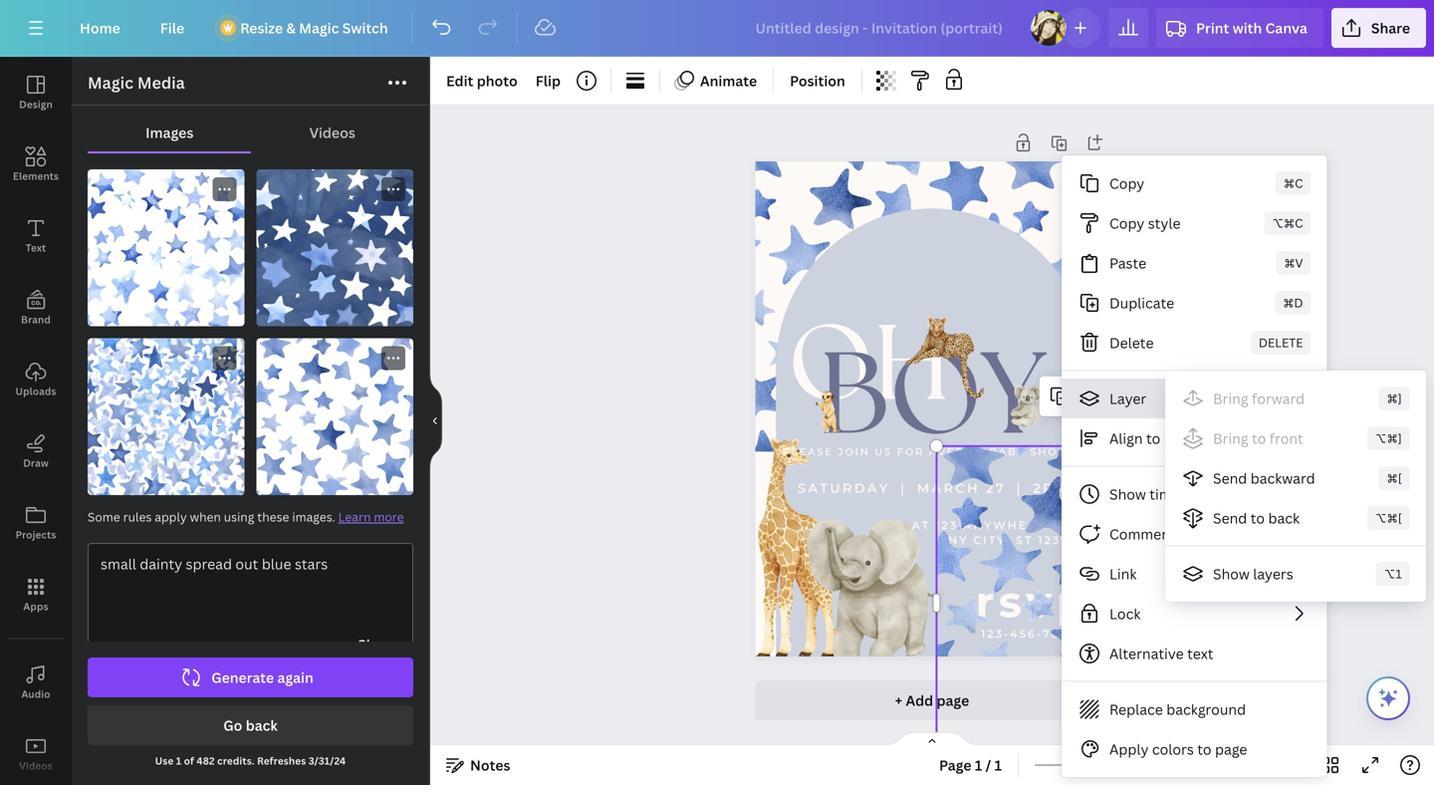 Task type: locate. For each thing, give the bounding box(es) containing it.
go back
[[223, 716, 278, 735]]

alternative text button
[[1062, 634, 1328, 674]]

design
[[19, 98, 53, 111]]

2 │ from the left
[[1012, 480, 1028, 496]]

0 horizontal spatial videos button
[[0, 718, 72, 785]]

videos
[[310, 123, 356, 142], [19, 759, 53, 773]]

replace
[[1110, 700, 1164, 719]]

bring
[[1214, 389, 1249, 408], [1214, 429, 1249, 448]]

copy up copy style
[[1110, 174, 1145, 193]]

apply
[[155, 509, 187, 525]]

1 vertical spatial bring
[[1214, 429, 1249, 448]]

1 vertical spatial send
[[1214, 509, 1248, 528]]

1 right /
[[995, 756, 1003, 775]]

apply
[[1110, 740, 1149, 759]]

1 horizontal spatial 1
[[975, 756, 983, 775]]

small dainty spread out blue stars image
[[88, 169, 245, 326], [257, 169, 414, 326], [88, 338, 245, 495], [257, 338, 414, 495]]

timing
[[1150, 485, 1193, 504]]

rules
[[123, 509, 152, 525]]

0 vertical spatial show
[[1110, 485, 1147, 504]]

delete
[[1110, 333, 1154, 352]]

page
[[940, 756, 972, 775]]

1 horizontal spatial back
[[1269, 509, 1300, 528]]

page 1 / 1
[[940, 756, 1003, 775]]

2 copy from the top
[[1110, 214, 1145, 233]]

0 vertical spatial videos button
[[252, 114, 414, 151]]

0 vertical spatial videos
[[310, 123, 356, 142]]

show left layers
[[1214, 565, 1250, 583]]

│
[[896, 480, 912, 496], [1012, 480, 1028, 496]]

0 vertical spatial copy
[[1110, 174, 1145, 193]]

123-456-7890
[[982, 627, 1079, 640]]

align
[[1110, 429, 1144, 448]]

1 bring from the top
[[1214, 389, 1249, 408]]

to inside button
[[1198, 740, 1212, 759]]

1 horizontal spatial videos
[[310, 123, 356, 142]]

alternative
[[1110, 644, 1185, 663]]

again
[[278, 668, 314, 687]]

bring left forward
[[1214, 389, 1249, 408]]

1 horizontal spatial show
[[1214, 565, 1250, 583]]

123-
[[982, 627, 1011, 640]]

refreshes
[[257, 754, 306, 768]]

1 horizontal spatial page
[[1165, 429, 1197, 448]]

st.,
[[1053, 519, 1079, 532]]

paste
[[1110, 254, 1147, 273]]

apply colors to page
[[1110, 740, 1248, 759]]

⌘]
[[1388, 390, 1403, 407]]

saturday
[[798, 480, 890, 496]]

magic right '&'
[[299, 18, 339, 37]]

to left front at the bottom
[[1253, 429, 1267, 448]]

1 horizontal spatial videos button
[[252, 114, 414, 151]]

back down backward
[[1269, 509, 1300, 528]]

hide image
[[429, 373, 442, 469]]

show pages image
[[885, 731, 981, 747]]

flip button
[[528, 65, 569, 97]]

resize & magic switch button
[[208, 8, 404, 48]]

front
[[1270, 429, 1304, 448]]

go
[[223, 716, 243, 735]]

st
[[1016, 534, 1034, 547]]

images button
[[88, 114, 252, 151]]

for
[[897, 446, 925, 458]]

show inside layer menu
[[1214, 565, 1250, 583]]

bring forward
[[1214, 389, 1306, 408]]

0 vertical spatial bring
[[1214, 389, 1249, 408]]

2 horizontal spatial page
[[1216, 740, 1248, 759]]

back inside layer menu
[[1269, 509, 1300, 528]]

│ down for
[[896, 480, 912, 496]]

baby
[[990, 446, 1026, 458]]

show for show timing
[[1110, 485, 1147, 504]]

0 horizontal spatial │
[[896, 480, 912, 496]]

+
[[896, 691, 903, 710]]

1 vertical spatial show
[[1214, 565, 1250, 583]]

to for bring
[[1253, 429, 1267, 448]]

bring down bring forward
[[1214, 429, 1249, 448]]

+ add page
[[896, 691, 970, 710]]

images.
[[292, 509, 336, 525]]

apps
[[23, 600, 48, 613]]

page right add
[[937, 691, 970, 710]]

send for send backward
[[1214, 469, 1248, 488]]

back right go
[[246, 716, 278, 735]]

1 horizontal spatial magic
[[299, 18, 339, 37]]

link
[[1110, 565, 1137, 583]]

use 1 of 482 credits. refreshes 3/31/24
[[155, 754, 346, 768]]

1 copy from the top
[[1110, 174, 1145, 193]]

1 horizontal spatial │
[[1012, 480, 1028, 496]]

videos inside 'side panel' tab list
[[19, 759, 53, 773]]

replace background button
[[1062, 690, 1328, 729]]

to right align
[[1147, 429, 1161, 448]]

1 left /
[[975, 756, 983, 775]]

0 horizontal spatial page
[[937, 691, 970, 710]]

shower
[[1031, 446, 1089, 458]]

send backward
[[1214, 469, 1316, 488]]

page down 'background'
[[1216, 740, 1248, 759]]

layers
[[1254, 565, 1294, 583]]

page down the layer dropdown button
[[1165, 429, 1197, 448]]

123
[[936, 519, 959, 532]]

0 horizontal spatial 1
[[176, 754, 181, 768]]

back
[[1269, 509, 1300, 528], [246, 716, 278, 735]]

1 vertical spatial copy
[[1110, 214, 1145, 233]]

1 send from the top
[[1214, 469, 1248, 488]]

⌥1
[[1385, 566, 1403, 582]]

1 vertical spatial magic
[[88, 72, 134, 93]]

audio button
[[0, 647, 72, 718]]

0 vertical spatial page
[[1165, 429, 1197, 448]]

alternative text
[[1110, 644, 1214, 663]]

│ right 27
[[1012, 480, 1028, 496]]

2 send from the top
[[1214, 509, 1248, 528]]

colors
[[1153, 740, 1195, 759]]

when
[[190, 509, 221, 525]]

0 vertical spatial send
[[1214, 469, 1248, 488]]

audio
[[21, 688, 50, 701]]

page inside dropdown button
[[1165, 429, 1197, 448]]

magic
[[299, 18, 339, 37], [88, 72, 134, 93]]

0 horizontal spatial videos
[[19, 759, 53, 773]]

0 vertical spatial magic
[[299, 18, 339, 37]]

⌘d
[[1284, 294, 1304, 311]]

apps button
[[0, 559, 72, 631]]

menu
[[1062, 155, 1328, 777]]

send up the 'send to back'
[[1214, 469, 1248, 488]]

send down send backward
[[1214, 509, 1248, 528]]

copy left the style
[[1110, 214, 1145, 233]]

0 vertical spatial back
[[1269, 509, 1300, 528]]

elements
[[13, 169, 59, 183]]

learn more link
[[338, 509, 404, 525]]

page
[[1165, 429, 1197, 448], [937, 691, 970, 710], [1216, 740, 1248, 759]]

show inside show timing button
[[1110, 485, 1147, 504]]

1 left of on the bottom of page
[[176, 754, 181, 768]]

to inside dropdown button
[[1147, 429, 1161, 448]]

some rules apply when using these images. learn more
[[88, 509, 404, 525]]

Enter 5+ words to describe... text field
[[89, 544, 413, 629]]

avery's
[[929, 446, 985, 458]]

+ add page button
[[756, 681, 1110, 720]]

2 bring from the top
[[1214, 429, 1249, 448]]

to left ⌥⌘n
[[1251, 509, 1266, 528]]

copy for copy
[[1110, 174, 1145, 193]]

1 vertical spatial page
[[937, 691, 970, 710]]

Design title text field
[[740, 8, 1021, 48]]

1 vertical spatial back
[[246, 716, 278, 735]]

1 vertical spatial videos
[[19, 759, 53, 773]]

⌥⌘]
[[1376, 430, 1403, 446]]

text
[[26, 241, 46, 255]]

copy for copy style
[[1110, 214, 1145, 233]]

some
[[88, 509, 120, 525]]

show up comment
[[1110, 485, 1147, 504]]

generate again button
[[88, 658, 414, 698]]

0 horizontal spatial show
[[1110, 485, 1147, 504]]

to right colors
[[1198, 740, 1212, 759]]

magic left media at left top
[[88, 72, 134, 93]]

0 horizontal spatial back
[[246, 716, 278, 735]]



Task type: describe. For each thing, give the bounding box(es) containing it.
layer button
[[1062, 379, 1328, 419]]

12345
[[1039, 534, 1079, 547]]

clear button
[[349, 629, 401, 661]]

bring for bring forward
[[1214, 389, 1249, 408]]

2 horizontal spatial 1
[[995, 756, 1003, 775]]

text button
[[0, 200, 72, 272]]

lock button
[[1062, 594, 1328, 634]]

to for align
[[1147, 429, 1161, 448]]

side panel tab list
[[0, 57, 72, 785]]

home link
[[64, 8, 136, 48]]

magic media
[[88, 72, 185, 93]]

magic inside button
[[299, 18, 339, 37]]

align to page
[[1110, 429, 1197, 448]]

canva assistant image
[[1377, 687, 1401, 711]]

draw button
[[0, 416, 72, 487]]

show timing
[[1110, 485, 1193, 504]]

media
[[137, 72, 185, 93]]

design button
[[0, 57, 72, 129]]

resize & magic switch
[[240, 18, 388, 37]]

join
[[839, 446, 871, 458]]

1 for /
[[975, 756, 983, 775]]

saturday │ march 27 │ 2pm
[[798, 480, 1070, 496]]

2pm
[[1034, 480, 1070, 496]]

anywhere
[[964, 519, 1048, 532]]

layer menu
[[1166, 371, 1427, 602]]

1 for of
[[176, 754, 181, 768]]

style
[[1149, 214, 1181, 233]]

lock
[[1110, 604, 1141, 623]]

layer
[[1110, 389, 1147, 408]]

switch
[[343, 18, 388, 37]]

to for send
[[1251, 509, 1266, 528]]

credits.
[[217, 754, 255, 768]]

us
[[875, 446, 893, 458]]

duplicate
[[1110, 293, 1175, 312]]

forward
[[1253, 389, 1306, 408]]

⌥⌘c
[[1273, 215, 1304, 231]]

brand
[[21, 313, 51, 326]]

add
[[906, 691, 934, 710]]

⌘c
[[1285, 175, 1304, 191]]

1 │ from the left
[[896, 480, 912, 496]]

oh
[[789, 304, 951, 424]]

2 vertical spatial page
[[1216, 740, 1248, 759]]

⌘[
[[1388, 470, 1403, 486]]

482
[[197, 754, 215, 768]]

elements button
[[0, 129, 72, 200]]

at 123 anywhere st., any city, st 12345
[[912, 519, 1079, 547]]

&
[[286, 18, 296, 37]]

background
[[1167, 700, 1247, 719]]

apply colors to page button
[[1062, 729, 1328, 769]]

copy style
[[1110, 214, 1181, 233]]

page for align to page
[[1165, 429, 1197, 448]]

1 vertical spatial videos button
[[0, 718, 72, 785]]

generate again
[[211, 668, 314, 687]]

27
[[986, 480, 1006, 496]]

using
[[224, 509, 254, 525]]

delete
[[1259, 334, 1304, 351]]

images
[[146, 123, 194, 142]]

send to back
[[1214, 509, 1300, 528]]

align to page button
[[1062, 419, 1328, 458]]

send for send to back
[[1214, 509, 1248, 528]]

menu containing copy
[[1062, 155, 1328, 777]]

any
[[939, 534, 969, 547]]

comment
[[1110, 525, 1176, 544]]

bring to front
[[1214, 429, 1304, 448]]

at
[[912, 519, 931, 532]]

backward
[[1251, 469, 1316, 488]]

rsvp
[[976, 575, 1091, 628]]

show layers
[[1214, 565, 1294, 583]]

main menu bar
[[0, 0, 1435, 57]]

brand button
[[0, 272, 72, 344]]

page for + add page
[[937, 691, 970, 710]]

0 horizontal spatial magic
[[88, 72, 134, 93]]

⌘k
[[1285, 566, 1304, 582]]

learn
[[338, 509, 371, 525]]

⌥⌘n
[[1272, 526, 1304, 542]]

draw
[[23, 456, 49, 470]]

bring for bring to front
[[1214, 429, 1249, 448]]

show for show layers
[[1214, 565, 1250, 583]]

of
[[184, 754, 194, 768]]

please
[[783, 446, 834, 458]]

go back button
[[88, 706, 414, 745]]

7890
[[1043, 627, 1079, 640]]

projects
[[16, 528, 56, 542]]

back inside go back button
[[246, 716, 278, 735]]

city,
[[974, 534, 1011, 547]]

uploads button
[[0, 344, 72, 416]]

text
[[1188, 644, 1214, 663]]

more
[[374, 509, 404, 525]]



Task type: vqa. For each thing, say whether or not it's contained in the screenshot.
bottom Logging
no



